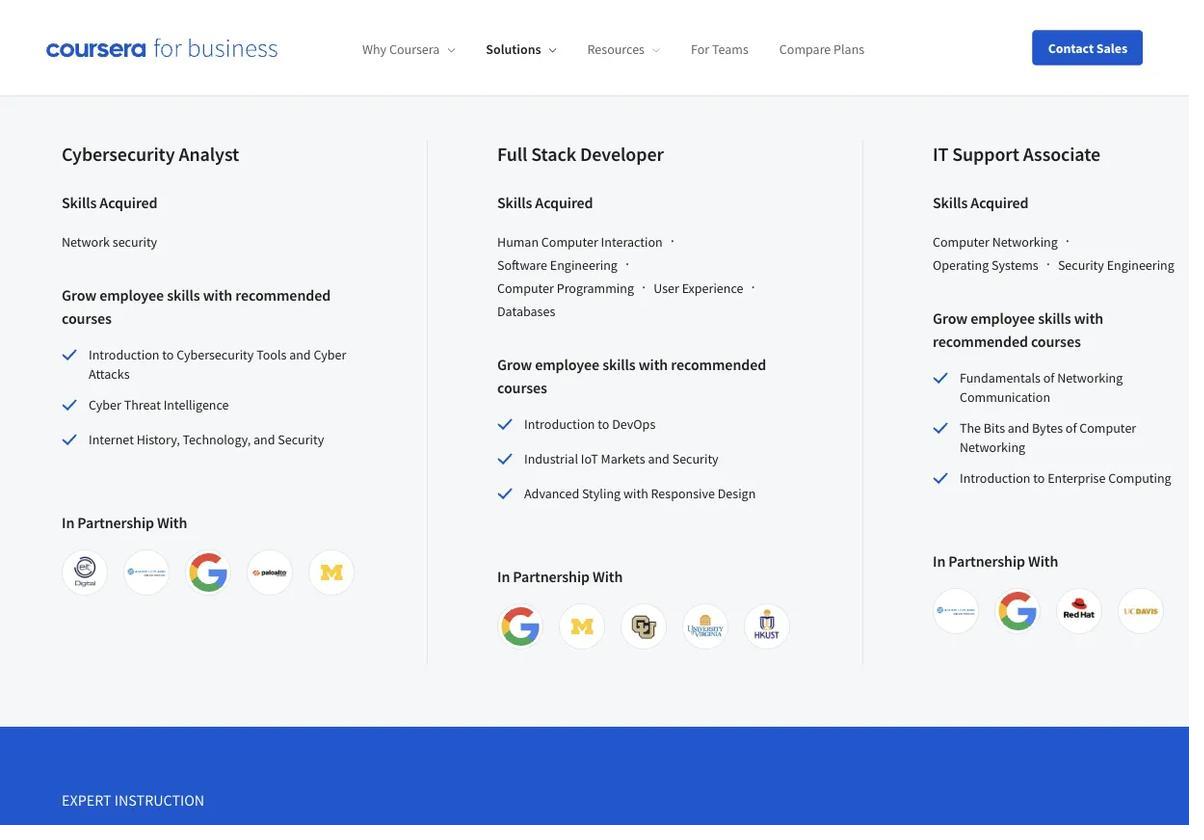 Task type: vqa. For each thing, say whether or not it's contained in the screenshot.
the bottom (siem)
no



Task type: locate. For each thing, give the bounding box(es) containing it.
1 horizontal spatial courses
[[498, 378, 548, 397]]

skills
[[167, 286, 200, 305], [1039, 309, 1072, 328], [603, 355, 636, 374]]

markets
[[601, 451, 646, 468]]

security
[[113, 234, 157, 251]]

with for it support associate
[[1075, 309, 1104, 328]]

1 skills from the left
[[62, 193, 97, 212]]

tech right drive
[[107, 42, 137, 61]]

2 vertical spatial security
[[673, 451, 719, 468]]

networking
[[993, 234, 1059, 251], [1058, 370, 1124, 387], [960, 439, 1026, 456]]

1 vertical spatial to
[[598, 416, 610, 433]]

0 horizontal spatial teams
[[313, 42, 355, 61]]

1 vertical spatial grow
[[933, 309, 968, 328]]

with
[[203, 286, 233, 305], [1075, 309, 1104, 328], [639, 355, 668, 374], [624, 485, 649, 503]]

employee down security
[[100, 286, 164, 305]]

courses up fundamentals of networking communication
[[1032, 332, 1082, 351]]

1 horizontal spatial skills acquired
[[498, 193, 594, 212]]

courses up attacks
[[62, 309, 112, 328]]

0 vertical spatial to
[[162, 346, 174, 364]]

employee for analyst
[[100, 286, 164, 305]]

1 acquired from the left
[[100, 193, 158, 212]]

2 vertical spatial skills
[[603, 355, 636, 374]]

1 vertical spatial of
[[1066, 420, 1078, 437]]

2 horizontal spatial skills
[[1039, 309, 1072, 328]]

1 vertical spatial introduction
[[525, 416, 595, 433]]

1 vertical spatial university of michigan image
[[563, 608, 602, 646]]

employee down systems
[[971, 309, 1036, 328]]

2 vertical spatial grow
[[498, 355, 532, 374]]

recommended up tools
[[236, 286, 331, 305]]

0 horizontal spatial courses
[[62, 309, 112, 328]]

cyber threat intelligence
[[89, 397, 229, 414]]

2 vertical spatial to
[[1034, 470, 1046, 487]]

2 horizontal spatial security
[[1059, 257, 1105, 274]]

teams inside button
[[313, 42, 355, 61]]

0 vertical spatial grow
[[62, 286, 97, 305]]

1 horizontal spatial cybersecurity
[[177, 346, 254, 364]]

introduction inside introduction to cybersecurity tools and cyber attacks
[[89, 346, 160, 364]]

1 horizontal spatial with
[[593, 567, 623, 586]]

2 horizontal spatial introduction
[[960, 470, 1031, 487]]

1 horizontal spatial to
[[598, 416, 610, 433]]

acquired down stack
[[536, 193, 594, 212]]

1 horizontal spatial of
[[1066, 420, 1078, 437]]

cybersecurity up intelligence
[[177, 346, 254, 364]]

0 horizontal spatial recommended
[[236, 286, 331, 305]]

to for stack
[[598, 416, 610, 433]]

in partnership with
[[62, 513, 187, 532], [933, 552, 1059, 571], [498, 567, 623, 586]]

3 skills acquired from the left
[[933, 193, 1029, 212]]

history,
[[137, 431, 180, 449]]

university of california davis image
[[1122, 592, 1161, 631]]

0 vertical spatial cybersecurity
[[62, 142, 175, 167]]

grow employee skills with recommended courses up fundamentals at top
[[933, 309, 1104, 351]]

skills for cybersecurity
[[62, 193, 97, 212]]

2 vertical spatial courses
[[498, 378, 548, 397]]

to
[[162, 346, 174, 364], [598, 416, 610, 433], [1034, 470, 1046, 487]]

1 horizontal spatial engineering
[[1108, 257, 1175, 274]]

0 vertical spatial university of michigan image
[[312, 554, 351, 592]]

0 horizontal spatial skills
[[167, 286, 200, 305]]

with down 'history,' at the left bottom
[[157, 513, 187, 532]]

and right bits
[[1008, 420, 1030, 437]]

1 horizontal spatial tech
[[279, 42, 310, 61]]

1 horizontal spatial grow
[[498, 355, 532, 374]]

3 skills from the left
[[933, 193, 968, 212]]

2 horizontal spatial in partnership with
[[933, 552, 1059, 571]]

drive tech literacy button
[[62, 28, 200, 74]]

skills acquired
[[62, 193, 158, 212], [498, 193, 594, 212], [933, 193, 1029, 212]]

with down the security engineering
[[1075, 309, 1104, 328]]

of inside fundamentals of networking communication
[[1044, 370, 1055, 387]]

2 horizontal spatial courses
[[1032, 332, 1082, 351]]

recommended for full stack developer
[[671, 355, 767, 374]]

grow for cybersecurity
[[62, 286, 97, 305]]

1 vertical spatial cyber
[[89, 397, 121, 414]]

networking inside the bits and bytes of computer networking
[[960, 439, 1026, 456]]

0 horizontal spatial grow employee skills with recommended courses
[[62, 286, 331, 328]]

ashok leyland logo image
[[127, 554, 166, 592], [937, 592, 976, 631]]

1 horizontal spatial acquired
[[536, 193, 594, 212]]

grow employee skills with recommended courses
[[62, 286, 331, 328], [933, 309, 1104, 351], [498, 355, 767, 397]]

2 horizontal spatial to
[[1034, 470, 1046, 487]]

0 horizontal spatial cybersecurity
[[62, 142, 175, 167]]

3 acquired from the left
[[971, 193, 1029, 212]]

drive
[[69, 42, 104, 61]]

computer
[[542, 234, 599, 251], [933, 234, 990, 251], [498, 280, 554, 297], [1080, 420, 1137, 437]]

industrial iot markets and security
[[525, 451, 719, 468]]

1 horizontal spatial recommended
[[671, 355, 767, 374]]

intelligence
[[164, 397, 229, 414]]

skills for analyst
[[167, 286, 200, 305]]

university of michigan image
[[312, 554, 351, 592], [563, 608, 602, 646]]

in partnership with for stack
[[498, 567, 623, 586]]

recommended for cybersecurity analyst
[[236, 286, 331, 305]]

0 horizontal spatial tech
[[107, 42, 137, 61]]

google leader logo image
[[189, 554, 228, 592], [999, 592, 1038, 631], [501, 608, 540, 646]]

with up introduction to cybersecurity tools and cyber attacks
[[203, 286, 233, 305]]

solutions
[[486, 41, 542, 58]]

networking inside fundamentals of networking communication
[[1058, 370, 1124, 387]]

employee
[[100, 286, 164, 305], [971, 309, 1036, 328], [535, 355, 600, 374]]

it support associate
[[933, 142, 1101, 167]]

computer up the operating
[[933, 234, 990, 251]]

engineering
[[550, 257, 618, 274], [1108, 257, 1175, 274]]

with for support
[[1029, 552, 1059, 571]]

of up communication
[[1044, 370, 1055, 387]]

1 horizontal spatial in
[[498, 567, 510, 586]]

1 vertical spatial recommended
[[933, 332, 1029, 351]]

drive tech literacy
[[69, 42, 193, 61]]

2 skills from the left
[[498, 193, 533, 212]]

1 vertical spatial courses
[[1032, 332, 1082, 351]]

1 horizontal spatial teams
[[713, 41, 749, 58]]

and inside the bits and bytes of computer networking
[[1008, 420, 1030, 437]]

2 skills acquired from the left
[[498, 193, 594, 212]]

cybersecurity
[[62, 142, 175, 167], [177, 346, 254, 364]]

1 vertical spatial skills
[[1039, 309, 1072, 328]]

employee up introduction to devops on the bottom of the page
[[535, 355, 600, 374]]

1 horizontal spatial introduction
[[525, 416, 595, 433]]

to left enterprise
[[1034, 470, 1046, 487]]

2 horizontal spatial partnership
[[949, 552, 1026, 571]]

in for it support associate
[[933, 552, 946, 571]]

2 engineering from the left
[[1108, 257, 1175, 274]]

0 vertical spatial introduction
[[89, 346, 160, 364]]

with for stack
[[593, 567, 623, 586]]

with for full stack developer
[[639, 355, 668, 374]]

plans
[[834, 41, 865, 58]]

introduction
[[89, 346, 160, 364], [525, 416, 595, 433], [960, 470, 1031, 487]]

solutions link
[[486, 41, 557, 58]]

2 horizontal spatial employee
[[971, 309, 1036, 328]]

human computer interaction software engineering computer programming
[[498, 234, 663, 297]]

2 horizontal spatial acquired
[[971, 193, 1029, 212]]

industrial
[[525, 451, 579, 468]]

0 horizontal spatial ashok leyland logo image
[[127, 554, 166, 592]]

and right markets
[[648, 451, 670, 468]]

0 horizontal spatial in
[[62, 513, 75, 532]]

computer inside "computer networking operating systems"
[[933, 234, 990, 251]]

0 vertical spatial of
[[1044, 370, 1055, 387]]

0 horizontal spatial university of michigan image
[[312, 554, 351, 592]]

compare plans
[[780, 41, 865, 58]]

the bits and bytes of computer networking
[[960, 420, 1137, 456]]

in partnership with for support
[[933, 552, 1059, 571]]

teams left why
[[313, 42, 355, 61]]

0 horizontal spatial introduction
[[89, 346, 160, 364]]

employee for support
[[971, 309, 1036, 328]]

1 engineering from the left
[[550, 257, 618, 274]]

2 vertical spatial recommended
[[671, 355, 767, 374]]

with down styling
[[593, 567, 623, 586]]

recommended up fundamentals at top
[[933, 332, 1029, 351]]

skills up introduction to cybersecurity tools and cyber attacks
[[167, 286, 200, 305]]

with up devops
[[639, 355, 668, 374]]

partnership
[[78, 513, 154, 532], [949, 552, 1026, 571], [513, 567, 590, 586]]

introduction up the industrial
[[525, 416, 595, 433]]

2 horizontal spatial recommended
[[933, 332, 1029, 351]]

university of michigan image left university of colorado boulder icon
[[563, 608, 602, 646]]

of
[[1044, 370, 1055, 387], [1066, 420, 1078, 437]]

grow employee skills with recommended courses up introduction to cybersecurity tools and cyber attacks
[[62, 286, 331, 328]]

computer up enterprise
[[1080, 420, 1137, 437]]

grow down databases at the left top of the page
[[498, 355, 532, 374]]

2 horizontal spatial grow
[[933, 309, 968, 328]]

0 horizontal spatial cyber
[[89, 397, 121, 414]]

cyber down attacks
[[89, 397, 121, 414]]

0 horizontal spatial partnership
[[78, 513, 154, 532]]

skills up human at the left top of the page
[[498, 193, 533, 212]]

security right technology,
[[278, 431, 324, 449]]

reskill for in-demand tech roles button
[[386, 28, 614, 74]]

cyber right tools
[[314, 346, 347, 364]]

tech right "upskill"
[[279, 42, 310, 61]]

courses for full stack developer
[[498, 378, 548, 397]]

security
[[1059, 257, 1105, 274], [278, 431, 324, 449], [673, 451, 719, 468]]

acquired for stack
[[536, 193, 594, 212]]

cybersecurity up network security
[[62, 142, 175, 167]]

0 vertical spatial recommended
[[236, 286, 331, 305]]

partnership for it
[[949, 552, 1026, 571]]

skills acquired up network security
[[62, 193, 158, 212]]

university of colorado boulder image
[[625, 608, 663, 646]]

0 horizontal spatial in partnership with
[[62, 513, 187, 532]]

recommended down the experience
[[671, 355, 767, 374]]

eit digital image
[[66, 554, 104, 592]]

employee for stack
[[535, 355, 600, 374]]

1 horizontal spatial university of michigan image
[[563, 608, 602, 646]]

courses
[[62, 309, 112, 328], [1032, 332, 1082, 351], [498, 378, 548, 397]]

security right systems
[[1059, 257, 1105, 274]]

tech left "roles"
[[537, 42, 568, 61]]

1 horizontal spatial skills
[[498, 193, 533, 212]]

1 horizontal spatial skills
[[603, 355, 636, 374]]

2 tech from the left
[[279, 42, 310, 61]]

tech
[[107, 42, 137, 61], [279, 42, 310, 61], [537, 42, 568, 61]]

user experience databases
[[498, 280, 744, 320]]

acquired
[[100, 193, 158, 212], [536, 193, 594, 212], [971, 193, 1029, 212]]

teams right for
[[713, 41, 749, 58]]

internet history, technology, and security
[[89, 431, 324, 449]]

2 horizontal spatial in
[[933, 552, 946, 571]]

with down introduction to enterprise computing
[[1029, 552, 1059, 571]]

1 horizontal spatial security
[[673, 451, 719, 468]]

0 horizontal spatial to
[[162, 346, 174, 364]]

1 vertical spatial cybersecurity
[[177, 346, 254, 364]]

1 skills acquired from the left
[[62, 193, 158, 212]]

and
[[289, 346, 311, 364], [1008, 420, 1030, 437], [254, 431, 275, 449], [648, 451, 670, 468]]

2 horizontal spatial tech
[[537, 42, 568, 61]]

networking down bits
[[960, 439, 1026, 456]]

1 vertical spatial networking
[[1058, 370, 1124, 387]]

compare plans link
[[780, 41, 865, 58]]

of right bytes at the right bottom of the page
[[1066, 420, 1078, 437]]

2 acquired from the left
[[536, 193, 594, 212]]

compare
[[780, 41, 832, 58]]

skills acquired for cybersecurity
[[62, 193, 158, 212]]

acquired down the support
[[971, 193, 1029, 212]]

cybersecurity inside introduction to cybersecurity tools and cyber attacks
[[177, 346, 254, 364]]

skills acquired for full
[[498, 193, 594, 212]]

grow employee skills with recommended courses for stack
[[498, 355, 767, 397]]

0 horizontal spatial acquired
[[100, 193, 158, 212]]

introduction down bits
[[960, 470, 1031, 487]]

skills down "it"
[[933, 193, 968, 212]]

support
[[953, 142, 1020, 167]]

recommended
[[236, 286, 331, 305], [933, 332, 1029, 351], [671, 355, 767, 374]]

security engineering
[[1059, 257, 1175, 274]]

in
[[62, 513, 75, 532], [933, 552, 946, 571], [498, 567, 510, 586]]

skills down systems
[[1039, 309, 1072, 328]]

and right tools
[[289, 346, 311, 364]]

why coursera
[[363, 41, 440, 58]]

0 horizontal spatial engineering
[[550, 257, 618, 274]]

and right technology,
[[254, 431, 275, 449]]

0 horizontal spatial grow
[[62, 286, 97, 305]]

why
[[363, 41, 387, 58]]

skills for full
[[498, 193, 533, 212]]

0 horizontal spatial skills
[[62, 193, 97, 212]]

0 vertical spatial courses
[[62, 309, 112, 328]]

skills up devops
[[603, 355, 636, 374]]

grow down the operating
[[933, 309, 968, 328]]

3 tech from the left
[[537, 42, 568, 61]]

2 vertical spatial networking
[[960, 439, 1026, 456]]

1 tech from the left
[[107, 42, 137, 61]]

2 horizontal spatial with
[[1029, 552, 1059, 571]]

1 vertical spatial employee
[[971, 309, 1036, 328]]

courses down databases at the left top of the page
[[498, 378, 548, 397]]

experience
[[682, 280, 744, 297]]

0 vertical spatial cyber
[[314, 346, 347, 364]]

1 horizontal spatial in partnership with
[[498, 567, 623, 586]]

to inside introduction to cybersecurity tools and cyber attacks
[[162, 346, 174, 364]]

in for cybersecurity analyst
[[62, 513, 75, 532]]

2 horizontal spatial skills acquired
[[933, 193, 1029, 212]]

computer right human at the left top of the page
[[542, 234, 599, 251]]

0 vertical spatial networking
[[993, 234, 1059, 251]]

partnership for cybersecurity
[[78, 513, 154, 532]]

university of michigan image right 'palo alto networks' 'image'
[[312, 554, 351, 592]]

courses for cybersecurity analyst
[[62, 309, 112, 328]]

1 horizontal spatial grow employee skills with recommended courses
[[498, 355, 767, 397]]

grow down network
[[62, 286, 97, 305]]

programming
[[557, 280, 634, 297]]

0 horizontal spatial of
[[1044, 370, 1055, 387]]

0 horizontal spatial security
[[278, 431, 324, 449]]

cyber inside introduction to cybersecurity tools and cyber attacks
[[314, 346, 347, 364]]

introduction for stack
[[525, 416, 595, 433]]

skills acquired up human at the left top of the page
[[498, 193, 594, 212]]

2 vertical spatial employee
[[535, 355, 600, 374]]

1 horizontal spatial employee
[[535, 355, 600, 374]]

0 horizontal spatial employee
[[100, 286, 164, 305]]

0 vertical spatial security
[[1059, 257, 1105, 274]]

tools
[[257, 346, 287, 364]]

grow employee skills with recommended courses up devops
[[498, 355, 767, 397]]

engineering inside human computer interaction software engineering computer programming
[[550, 257, 618, 274]]

1 horizontal spatial cyber
[[314, 346, 347, 364]]

grow for full
[[498, 355, 532, 374]]

networking up bytes at the right bottom of the page
[[1058, 370, 1124, 387]]

introduction up attacks
[[89, 346, 160, 364]]

bits
[[984, 420, 1006, 437]]

to up cyber threat intelligence
[[162, 346, 174, 364]]

to left devops
[[598, 416, 610, 433]]

teams
[[713, 41, 749, 58], [313, 42, 355, 61]]

tech for drive
[[107, 42, 137, 61]]

skills acquired down the support
[[933, 193, 1029, 212]]

grow
[[62, 286, 97, 305], [933, 309, 968, 328], [498, 355, 532, 374]]

1 horizontal spatial partnership
[[513, 567, 590, 586]]

skills up network
[[62, 193, 97, 212]]

1 horizontal spatial google leader logo image
[[501, 608, 540, 646]]

0 horizontal spatial skills acquired
[[62, 193, 158, 212]]

red hat image
[[1061, 592, 1099, 631]]

0 vertical spatial skills
[[167, 286, 200, 305]]

1 vertical spatial security
[[278, 431, 324, 449]]

acquired up security
[[100, 193, 158, 212]]

technology,
[[183, 431, 251, 449]]

networking up systems
[[993, 234, 1059, 251]]

security up the responsive on the right of page
[[673, 451, 719, 468]]

2 horizontal spatial skills
[[933, 193, 968, 212]]

0 vertical spatial employee
[[100, 286, 164, 305]]

cyber
[[314, 346, 347, 364], [89, 397, 121, 414]]



Task type: describe. For each thing, give the bounding box(es) containing it.
advanced styling with responsive design
[[525, 485, 756, 503]]

computing
[[1109, 470, 1172, 487]]

bytes
[[1033, 420, 1064, 437]]

upskill tech teams
[[231, 42, 355, 61]]

developer
[[580, 142, 664, 167]]

software
[[498, 257, 548, 274]]

2 horizontal spatial google leader logo image
[[999, 592, 1038, 631]]

introduction for analyst
[[89, 346, 160, 364]]

in partnership with for analyst
[[62, 513, 187, 532]]

full
[[498, 142, 528, 167]]

devops
[[612, 416, 656, 433]]

literacy
[[140, 42, 193, 61]]

skills for support
[[1039, 309, 1072, 328]]

contact sales
[[1049, 39, 1128, 56]]

0 horizontal spatial google leader logo image
[[189, 554, 228, 592]]

security for internet history, technology, and security
[[278, 431, 324, 449]]

2 vertical spatial introduction
[[960, 470, 1031, 487]]

fundamentals of networking communication
[[960, 370, 1124, 406]]

why coursera link
[[363, 41, 456, 58]]

it
[[933, 142, 949, 167]]

introduction to enterprise computing
[[960, 470, 1172, 487]]

networking inside "computer networking operating systems"
[[993, 234, 1059, 251]]

reskill
[[393, 42, 437, 61]]

resources link
[[588, 41, 661, 58]]

in-
[[461, 42, 479, 61]]

introduction to cybersecurity tools and cyber attacks
[[89, 346, 347, 383]]

grow employee skills with recommended courses for support
[[933, 309, 1104, 351]]

roles
[[571, 42, 606, 61]]

upskill
[[231, 42, 276, 61]]

instruction
[[115, 791, 205, 810]]

network security
[[62, 234, 157, 251]]

computer inside the bits and bytes of computer networking
[[1080, 420, 1137, 437]]

user
[[654, 280, 680, 297]]

contact sales button
[[1033, 30, 1144, 65]]

sales
[[1097, 39, 1128, 56]]

reskill for in-demand tech roles tab panel
[[62, 79, 1180, 666]]

acquired for analyst
[[100, 193, 158, 212]]

responsive
[[651, 485, 715, 503]]

content tabs tab list
[[62, 28, 1128, 78]]

expert
[[62, 791, 111, 810]]

of inside the bits and bytes of computer networking
[[1066, 420, 1078, 437]]

human
[[498, 234, 539, 251]]

for
[[691, 41, 710, 58]]

skills acquired for it
[[933, 193, 1029, 212]]

computer networking operating systems
[[933, 234, 1059, 274]]

and inside introduction to cybersecurity tools and cyber attacks
[[289, 346, 311, 364]]

courses for it support associate
[[1032, 332, 1082, 351]]

advanced
[[525, 485, 580, 503]]

styling
[[582, 485, 621, 503]]

associate
[[1024, 142, 1101, 167]]

systems
[[992, 257, 1039, 274]]

coursera
[[390, 41, 440, 58]]

partnership for full
[[513, 567, 590, 586]]

fundamentals
[[960, 370, 1041, 387]]

analyst
[[179, 142, 239, 167]]

network
[[62, 234, 110, 251]]

the
[[960, 420, 982, 437]]

with for analyst
[[157, 513, 187, 532]]

grow employee skills with recommended courses for analyst
[[62, 286, 331, 328]]

image 198 image
[[687, 608, 725, 646]]

skills for it
[[933, 193, 968, 212]]

1 horizontal spatial ashok leyland logo image
[[937, 592, 976, 631]]

with right styling
[[624, 485, 649, 503]]

coursera for business image
[[46, 38, 278, 58]]

for teams link
[[691, 41, 749, 58]]

design
[[718, 485, 756, 503]]

iot
[[581, 451, 599, 468]]

with for cybersecurity analyst
[[203, 286, 233, 305]]

palo alto networks image
[[251, 554, 289, 592]]

resources
[[588, 41, 645, 58]]

recommended for it support associate
[[933, 332, 1029, 351]]

full stack developer
[[498, 142, 664, 167]]

demand
[[479, 42, 534, 61]]

for teams
[[691, 41, 749, 58]]

threat
[[124, 397, 161, 414]]

acquired for support
[[971, 193, 1029, 212]]

for
[[440, 42, 458, 61]]

stack
[[532, 142, 577, 167]]

operating
[[933, 257, 990, 274]]

expert instruction
[[62, 791, 205, 810]]

grow for it
[[933, 309, 968, 328]]

reskill for in-demand tech roles
[[393, 42, 606, 61]]

tech for upskill
[[279, 42, 310, 61]]

contact
[[1049, 39, 1095, 56]]

interaction
[[601, 234, 663, 251]]

skills for stack
[[603, 355, 636, 374]]

the hong kong university of science and technology image
[[748, 608, 787, 646]]

to for analyst
[[162, 346, 174, 364]]

attacks
[[89, 366, 130, 383]]

databases
[[498, 303, 556, 320]]

internet
[[89, 431, 134, 449]]

upskill tech teams button
[[223, 28, 363, 74]]

cybersecurity analyst
[[62, 142, 239, 167]]

security for industrial iot markets and security
[[673, 451, 719, 468]]

computer up databases at the left top of the page
[[498, 280, 554, 297]]

introduction to devops
[[525, 416, 656, 433]]

in for full stack developer
[[498, 567, 510, 586]]

communication
[[960, 389, 1051, 406]]

enterprise
[[1048, 470, 1106, 487]]



